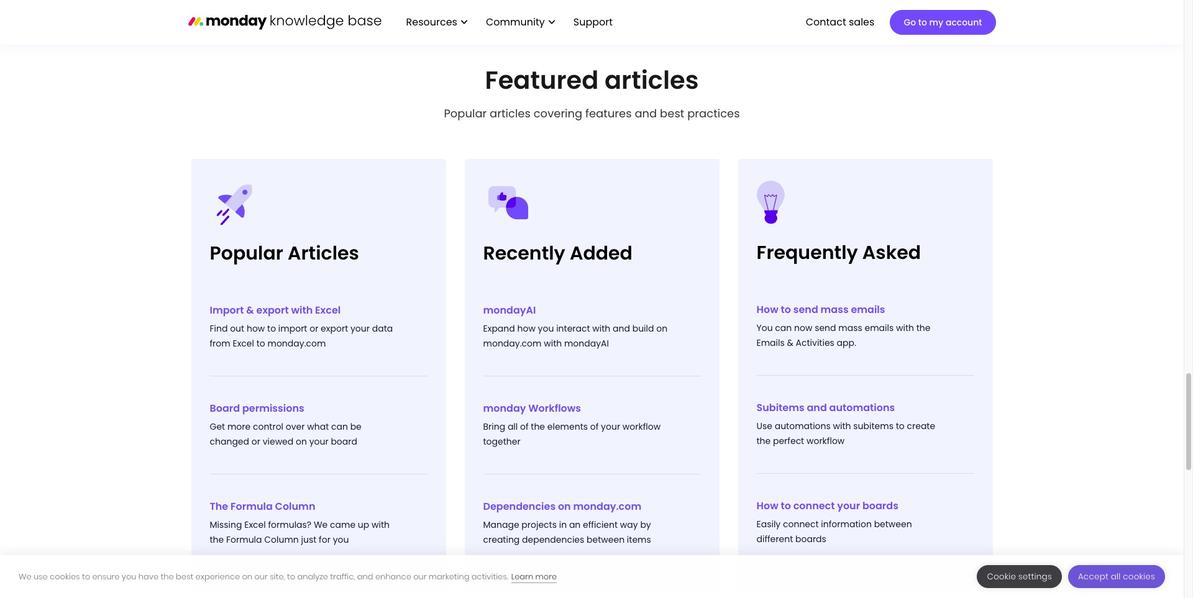 Task type: vqa. For each thing, say whether or not it's contained in the screenshot.
the bottommost Formula
yes



Task type: locate. For each thing, give the bounding box(es) containing it.
1 vertical spatial all
[[1112, 571, 1121, 583]]

formula up missing
[[231, 500, 273, 514]]

0 horizontal spatial how
[[247, 322, 265, 335]]

more
[[228, 421, 251, 433], [536, 571, 557, 583]]

1 vertical spatial can
[[331, 421, 348, 433]]

our left site,
[[255, 571, 268, 583]]

how inside 'mondayai expand how you interact with and build on monday.com with mondayai'
[[518, 322, 536, 335]]

1 horizontal spatial between
[[875, 518, 913, 531]]

with
[[291, 303, 313, 317], [897, 322, 915, 334], [593, 322, 611, 335], [544, 337, 562, 350], [834, 420, 852, 433], [372, 519, 390, 531]]

between inside dependencies on monday.com manage projects in an efficient way by creating dependencies between items
[[587, 534, 625, 546]]

automations up subitems on the right bottom of the page
[[830, 401, 896, 415]]

monday.com
[[268, 337, 326, 350], [483, 337, 542, 350], [574, 500, 642, 514]]

or for excel
[[310, 322, 319, 335]]

0 horizontal spatial cookies
[[50, 571, 80, 583]]

1 horizontal spatial &
[[788, 337, 794, 349]]

your right the 'elements'
[[601, 421, 621, 433]]

on up in
[[558, 500, 571, 514]]

1 horizontal spatial how
[[518, 322, 536, 335]]

popular articles covering features and best practices
[[444, 105, 740, 121]]

0 horizontal spatial or
[[252, 436, 260, 448]]

accept all cookies
[[1079, 571, 1156, 583]]

bring
[[483, 421, 506, 433]]

we
[[314, 519, 328, 531], [19, 571, 31, 583]]

your left data
[[351, 322, 370, 335]]

1 horizontal spatial our
[[414, 571, 427, 583]]

excel down out at the left bottom of page
[[233, 337, 254, 350]]

excel inside the formula column missing excel formulas? we came up with the formula column just for you
[[245, 519, 266, 531]]

formula down missing
[[226, 534, 262, 546]]

to
[[919, 16, 928, 29], [781, 303, 792, 317], [267, 322, 276, 335], [257, 337, 265, 350], [896, 420, 905, 433], [781, 499, 792, 513], [82, 571, 90, 583], [287, 571, 295, 583]]

1 horizontal spatial monday.com
[[483, 337, 542, 350]]

or inside board permissions get more control over what can be changed or viewed on your board
[[252, 436, 260, 448]]

you inside the formula column missing excel formulas? we came up with the formula column just for you
[[333, 534, 349, 546]]

2 of from the left
[[591, 421, 599, 433]]

1 vertical spatial you
[[333, 534, 349, 546]]

0 vertical spatial popular
[[444, 105, 487, 121]]

excel
[[315, 303, 341, 317], [233, 337, 254, 350], [245, 519, 266, 531]]

& right the 'import'
[[246, 303, 254, 317]]

for
[[319, 534, 331, 546]]

1 vertical spatial boards
[[796, 533, 827, 546]]

monday.com down expand
[[483, 337, 542, 350]]

how up you
[[757, 303, 779, 317]]

different
[[757, 533, 794, 546]]

we inside dialog
[[19, 571, 31, 583]]

0 vertical spatial export
[[256, 303, 289, 317]]

1 how from the left
[[247, 322, 265, 335]]

articles for featured
[[605, 63, 699, 97]]

you left the have in the left of the page
[[122, 571, 136, 583]]

our
[[255, 571, 268, 583], [414, 571, 427, 583]]

1 horizontal spatial workflow
[[807, 435, 845, 447]]

your inside how to connect your boards easily connect information between different boards
[[838, 499, 861, 513]]

main element
[[394, 0, 996, 45]]

column down formulas?
[[264, 534, 299, 546]]

0 vertical spatial articles
[[605, 63, 699, 97]]

you
[[538, 322, 554, 335], [333, 534, 349, 546], [122, 571, 136, 583]]

1 our from the left
[[255, 571, 268, 583]]

how to send mass emails link
[[757, 303, 886, 317]]

excel down the formula column link
[[245, 519, 266, 531]]

between down efficient
[[587, 534, 625, 546]]

0 horizontal spatial our
[[255, 571, 268, 583]]

information
[[822, 518, 872, 531]]

export up the import
[[256, 303, 289, 317]]

2 horizontal spatial monday.com
[[574, 500, 642, 514]]

0 vertical spatial between
[[875, 518, 913, 531]]

more up changed
[[228, 421, 251, 433]]

1 horizontal spatial articles
[[605, 63, 699, 97]]

0 horizontal spatial between
[[587, 534, 625, 546]]

0 vertical spatial mass
[[821, 303, 849, 317]]

or for control
[[252, 436, 260, 448]]

learn
[[512, 571, 534, 583]]

and inside 'mondayai expand how you interact with and build on monday.com with mondayai'
[[613, 322, 630, 335]]

0 vertical spatial can
[[776, 322, 792, 334]]

1 vertical spatial connect
[[783, 518, 819, 531]]

on down over
[[296, 436, 307, 448]]

monday.com down the import
[[268, 337, 326, 350]]

accept
[[1079, 571, 1109, 583]]

0 vertical spatial excel
[[315, 303, 341, 317]]

list containing resources
[[394, 0, 623, 45]]

how to send mass emails you can now send mass emails with the emails & activities app.
[[757, 303, 931, 349]]

now
[[795, 322, 813, 334]]

we up for
[[314, 519, 328, 531]]

your down what
[[309, 436, 329, 448]]

with inside how to send mass emails you can now send mass emails with the emails & activities app.
[[897, 322, 915, 334]]

resources
[[406, 15, 458, 29]]

site,
[[270, 571, 285, 583]]

of right the 'elements'
[[591, 421, 599, 433]]

how inside how to send mass emails you can now send mass emails with the emails & activities app.
[[757, 303, 779, 317]]

go to my account
[[904, 16, 983, 29]]

best left the practices at the right top
[[660, 105, 685, 121]]

articles for popular
[[490, 105, 531, 121]]

0 horizontal spatial can
[[331, 421, 348, 433]]

the inside subitems and automations use automations with subitems to create the perfect workflow
[[757, 435, 771, 447]]

articles down featured
[[490, 105, 531, 121]]

cookies
[[50, 571, 80, 583], [1124, 571, 1156, 583]]

1 horizontal spatial you
[[333, 534, 349, 546]]

excel down articles at top left
[[315, 303, 341, 317]]

enhance
[[376, 571, 412, 583]]

send up "now"
[[794, 303, 819, 317]]

1 vertical spatial workflow
[[807, 435, 845, 447]]

list
[[394, 0, 623, 45]]

monday.com logo image
[[188, 9, 381, 35]]

subitems and automations use automations with subitems to create the perfect workflow
[[757, 401, 936, 447]]

0 horizontal spatial workflow
[[623, 421, 661, 433]]

we inside the formula column missing excel formulas? we came up with the formula column just for you
[[314, 519, 328, 531]]

export
[[256, 303, 289, 317], [321, 322, 348, 335]]

support link
[[568, 12, 623, 33], [574, 15, 617, 29]]

of down monday workflows link
[[520, 421, 529, 433]]

0 horizontal spatial boards
[[796, 533, 827, 546]]

0 vertical spatial or
[[310, 322, 319, 335]]

you down came
[[333, 534, 349, 546]]

all right accept
[[1112, 571, 1121, 583]]

cookies inside button
[[1124, 571, 1156, 583]]

can up board
[[331, 421, 348, 433]]

2 our from the left
[[414, 571, 427, 583]]

0 horizontal spatial more
[[228, 421, 251, 433]]

1 horizontal spatial boards
[[863, 499, 899, 513]]

traffic,
[[330, 571, 355, 583]]

and right subitems
[[807, 401, 827, 415]]

2 how from the left
[[518, 322, 536, 335]]

1 horizontal spatial can
[[776, 322, 792, 334]]

an
[[570, 519, 581, 531]]

1 horizontal spatial or
[[310, 322, 319, 335]]

creating
[[483, 534, 520, 546]]

1 horizontal spatial mondayai
[[565, 337, 609, 350]]

you left interact
[[538, 322, 554, 335]]

how down 'mondayai' link
[[518, 322, 536, 335]]

1 vertical spatial mass
[[839, 322, 863, 334]]

best left experience
[[176, 571, 194, 583]]

efficient
[[583, 519, 618, 531]]

1 vertical spatial how
[[757, 499, 779, 513]]

1 horizontal spatial cookies
[[1124, 571, 1156, 583]]

more right learn
[[536, 571, 557, 583]]

popular articles
[[210, 240, 359, 267]]

or
[[310, 322, 319, 335], [252, 436, 260, 448]]

activities.
[[472, 571, 508, 583]]

support
[[574, 15, 613, 29]]

came
[[330, 519, 356, 531]]

0 horizontal spatial best
[[176, 571, 194, 583]]

0 vertical spatial we
[[314, 519, 328, 531]]

0 vertical spatial how
[[757, 303, 779, 317]]

emails
[[757, 337, 785, 349]]

with inside subitems and automations use automations with subitems to create the perfect workflow
[[834, 420, 852, 433]]

or inside import & export with excel find out how to import or export your data from excel to monday.com
[[310, 322, 319, 335]]

0 horizontal spatial export
[[256, 303, 289, 317]]

1 horizontal spatial we
[[314, 519, 328, 531]]

articles up features
[[605, 63, 699, 97]]

cookies right accept
[[1124, 571, 1156, 583]]

column up formulas?
[[275, 500, 316, 514]]

1 vertical spatial or
[[252, 436, 260, 448]]

between
[[875, 518, 913, 531], [587, 534, 625, 546]]

monday
[[483, 401, 526, 416]]

together
[[483, 436, 521, 448]]

our right enhance
[[414, 571, 427, 583]]

between right the information
[[875, 518, 913, 531]]

0 vertical spatial workflow
[[623, 421, 661, 433]]

how inside how to connect your boards easily connect information between different boards
[[757, 499, 779, 513]]

how up the easily
[[757, 499, 779, 513]]

1 horizontal spatial of
[[591, 421, 599, 433]]

boards right "different"
[[796, 533, 827, 546]]

mass
[[821, 303, 849, 317], [839, 322, 863, 334]]

automations up perfect
[[775, 420, 831, 433]]

community link
[[480, 12, 561, 33]]

2 horizontal spatial you
[[538, 322, 554, 335]]

1 vertical spatial between
[[587, 534, 625, 546]]

all up together
[[508, 421, 518, 433]]

way
[[620, 519, 638, 531]]

popular for popular articles
[[210, 240, 283, 267]]

&
[[246, 303, 254, 317], [788, 337, 794, 349]]

1 vertical spatial more
[[536, 571, 557, 583]]

your inside monday workflows bring all of the elements of your workflow together
[[601, 421, 621, 433]]

1 horizontal spatial popular
[[444, 105, 487, 121]]

on right build
[[657, 322, 668, 335]]

1 of from the left
[[520, 421, 529, 433]]

connect up "different"
[[783, 518, 819, 531]]

0 horizontal spatial you
[[122, 571, 136, 583]]

0 horizontal spatial we
[[19, 571, 31, 583]]

covering
[[534, 105, 583, 121]]

what
[[307, 421, 329, 433]]

and left build
[[613, 322, 630, 335]]

emails down 'how to send mass emails' link
[[865, 322, 894, 334]]

0 horizontal spatial &
[[246, 303, 254, 317]]

& right emails
[[788, 337, 794, 349]]

to inside go to my account "link"
[[919, 16, 928, 29]]

have
[[139, 571, 159, 583]]

emails up app.
[[851, 303, 886, 317]]

go
[[904, 16, 917, 29]]

more inside board permissions get more control over what can be changed or viewed on your board
[[228, 421, 251, 433]]

dialog
[[0, 556, 1185, 599]]

excel for the formula column
[[245, 519, 266, 531]]

mondayai
[[483, 303, 536, 317], [565, 337, 609, 350]]

elements
[[548, 421, 588, 433]]

how inside import & export with excel find out how to import or export your data from excel to monday.com
[[247, 322, 265, 335]]

0 vertical spatial you
[[538, 322, 554, 335]]

1 vertical spatial popular
[[210, 240, 283, 267]]

0 vertical spatial more
[[228, 421, 251, 433]]

mondayai up expand
[[483, 303, 536, 317]]

formula
[[231, 500, 273, 514], [226, 534, 262, 546]]

2 how from the top
[[757, 499, 779, 513]]

best
[[660, 105, 685, 121], [176, 571, 194, 583]]

0 vertical spatial send
[[794, 303, 819, 317]]

0 vertical spatial all
[[508, 421, 518, 433]]

how right out at the left bottom of page
[[247, 322, 265, 335]]

how
[[757, 303, 779, 317], [757, 499, 779, 513]]

to inside how to connect your boards easily connect information between different boards
[[781, 499, 792, 513]]

can right you
[[776, 322, 792, 334]]

the inside monday workflows bring all of the elements of your workflow together
[[531, 421, 545, 433]]

0 horizontal spatial monday.com
[[268, 337, 326, 350]]

to inside subitems and automations use automations with subitems to create the perfect workflow
[[896, 420, 905, 433]]

0 horizontal spatial of
[[520, 421, 529, 433]]

send up activities
[[815, 322, 837, 334]]

0 horizontal spatial all
[[508, 421, 518, 433]]

0 horizontal spatial mondayai
[[483, 303, 536, 317]]

1 vertical spatial best
[[176, 571, 194, 583]]

0 horizontal spatial popular
[[210, 240, 283, 267]]

boards up the information
[[863, 499, 899, 513]]

activities
[[796, 337, 835, 349]]

formulas?
[[268, 519, 312, 531]]

1 horizontal spatial all
[[1112, 571, 1121, 583]]

monday.com inside import & export with excel find out how to import or export your data from excel to monday.com
[[268, 337, 326, 350]]

0 vertical spatial connect
[[794, 499, 835, 513]]

mondayai expand how you interact with and build on monday.com with mondayai
[[483, 303, 668, 350]]

1 vertical spatial export
[[321, 322, 348, 335]]

excel for import & export with excel
[[315, 303, 341, 317]]

your up the information
[[838, 499, 861, 513]]

can inside board permissions get more control over what can be changed or viewed on your board
[[331, 421, 348, 433]]

monday.com up efficient
[[574, 500, 642, 514]]

0 horizontal spatial articles
[[490, 105, 531, 121]]

or down "control"
[[252, 436, 260, 448]]

we left use
[[19, 571, 31, 583]]

featured articles
[[485, 63, 699, 97]]

1 vertical spatial articles
[[490, 105, 531, 121]]

export right the import
[[321, 322, 348, 335]]

0 vertical spatial &
[[246, 303, 254, 317]]

mondayai down interact
[[565, 337, 609, 350]]

1 vertical spatial &
[[788, 337, 794, 349]]

import
[[210, 303, 244, 317]]

you inside 'mondayai expand how you interact with and build on monday.com with mondayai'
[[538, 322, 554, 335]]

1 vertical spatial we
[[19, 571, 31, 583]]

1 vertical spatial automations
[[775, 420, 831, 433]]

0 vertical spatial best
[[660, 105, 685, 121]]

connect up the information
[[794, 499, 835, 513]]

cookies right use
[[50, 571, 80, 583]]

or right the import
[[310, 322, 319, 335]]

contact
[[806, 15, 847, 29]]

all
[[508, 421, 518, 433], [1112, 571, 1121, 583]]

cookies for all
[[1124, 571, 1156, 583]]

control
[[253, 421, 284, 433]]

1 how from the top
[[757, 303, 779, 317]]

and right the traffic,
[[357, 571, 373, 583]]

viewed
[[263, 436, 294, 448]]

0 vertical spatial column
[[275, 500, 316, 514]]

import
[[278, 322, 307, 335]]

on inside dependencies on monday.com manage projects in an efficient way by creating dependencies between items
[[558, 500, 571, 514]]

of
[[520, 421, 529, 433], [591, 421, 599, 433]]

2 vertical spatial excel
[[245, 519, 266, 531]]



Task type: describe. For each thing, give the bounding box(es) containing it.
cookie settings button
[[978, 566, 1063, 589]]

the inside how to send mass emails you can now send mass emails with the emails & activities app.
[[917, 322, 931, 334]]

import & export with excel link
[[210, 303, 341, 317]]

2 vertical spatial you
[[122, 571, 136, 583]]

account
[[946, 16, 983, 29]]

by
[[641, 519, 651, 531]]

& inside how to send mass emails you can now send mass emails with the emails & activities app.
[[788, 337, 794, 349]]

1 horizontal spatial best
[[660, 105, 685, 121]]

asked
[[863, 239, 922, 266]]

manage
[[483, 519, 520, 531]]

import & export with excel find out how to import or export your data from excel to monday.com
[[210, 303, 393, 350]]

dependencies
[[483, 500, 556, 514]]

expand
[[483, 322, 515, 335]]

easily
[[757, 518, 781, 531]]

0 vertical spatial mondayai
[[483, 303, 536, 317]]

can inside how to send mass emails you can now send mass emails with the emails & activities app.
[[776, 322, 792, 334]]

1 vertical spatial formula
[[226, 534, 262, 546]]

monday.com inside dependencies on monday.com manage projects in an efficient way by creating dependencies between items
[[574, 500, 642, 514]]

learn more link
[[512, 571, 557, 584]]

out
[[230, 322, 244, 335]]

create
[[908, 420, 936, 433]]

accept all cookies button
[[1069, 566, 1166, 589]]

with inside the formula column missing excel formulas? we came up with the formula column just for you
[[372, 519, 390, 531]]

1 vertical spatial send
[[815, 322, 837, 334]]

monday.com inside 'mondayai expand how you interact with and build on monday.com with mondayai'
[[483, 337, 542, 350]]

your inside import & export with excel find out how to import or export your data from excel to monday.com
[[351, 322, 370, 335]]

be
[[350, 421, 362, 433]]

frequently asked
[[757, 239, 922, 266]]

we use cookies to ensure you have the best experience on our site, to analyze traffic, and enhance our marketing activities. learn more
[[19, 571, 557, 583]]

1 horizontal spatial more
[[536, 571, 557, 583]]

practices
[[688, 105, 740, 121]]

items
[[627, 534, 652, 546]]

0 vertical spatial emails
[[851, 303, 886, 317]]

your inside board permissions get more control over what can be changed or viewed on your board
[[309, 436, 329, 448]]

dependencies on monday.com manage projects in an efficient way by creating dependencies between items
[[483, 500, 652, 546]]

how to connect your boards easily connect information between different boards
[[757, 499, 913, 546]]

ensure
[[92, 571, 120, 583]]

board
[[210, 401, 240, 416]]

build
[[633, 322, 654, 335]]

just
[[301, 534, 317, 546]]

all inside monday workflows bring all of the elements of your workflow together
[[508, 421, 518, 433]]

projects
[[522, 519, 557, 531]]

subitems
[[757, 401, 805, 415]]

app.
[[837, 337, 857, 349]]

analyze
[[297, 571, 328, 583]]

sales
[[849, 15, 875, 29]]

permissions
[[242, 401, 305, 416]]

how to connect your boards link
[[757, 499, 899, 513]]

popular for popular articles covering features and best practices
[[444, 105, 487, 121]]

with inside import & export with excel find out how to import or export your data from excel to monday.com
[[291, 303, 313, 317]]

workflow inside subitems and automations use automations with subitems to create the perfect workflow
[[807, 435, 845, 447]]

0 vertical spatial automations
[[830, 401, 896, 415]]

1 vertical spatial mondayai
[[565, 337, 609, 350]]

the formula column link
[[210, 500, 316, 514]]

how for how to send mass emails
[[757, 303, 779, 317]]

use
[[757, 420, 773, 433]]

featured
[[485, 63, 599, 97]]

recently added image
[[483, 178, 533, 228]]

contact sales
[[806, 15, 875, 29]]

recently
[[483, 240, 566, 267]]

dialog containing we use cookies to ensure you have the best experience on our site, to analyze traffic, and enhance our marketing activities.
[[0, 556, 1185, 599]]

on inside 'mondayai expand how you interact with and build on monday.com with mondayai'
[[657, 322, 668, 335]]

up
[[358, 519, 369, 531]]

all inside button
[[1112, 571, 1121, 583]]

1 horizontal spatial export
[[321, 322, 348, 335]]

1 vertical spatial excel
[[233, 337, 254, 350]]

frequently
[[757, 239, 859, 266]]

board
[[331, 436, 358, 448]]

monday workflows link
[[483, 401, 581, 416]]

you
[[757, 322, 773, 334]]

board permissions get more control over what can be changed or viewed on your board
[[210, 401, 362, 448]]

added
[[570, 240, 633, 267]]

on right experience
[[242, 571, 253, 583]]

experience
[[196, 571, 240, 583]]

on inside board permissions get more control over what can be changed or viewed on your board
[[296, 436, 307, 448]]

community
[[486, 15, 545, 29]]

known issues image
[[757, 181, 785, 224]]

0 vertical spatial formula
[[231, 500, 273, 514]]

popular articles image
[[210, 178, 260, 228]]

dependencies on monday.com link
[[483, 500, 642, 514]]

to inside how to send mass emails you can now send mass emails with the emails & activities app.
[[781, 303, 792, 317]]

dependencies
[[522, 534, 585, 546]]

the inside the formula column missing excel formulas? we came up with the formula column just for you
[[210, 534, 224, 546]]

workflows
[[529, 401, 581, 416]]

monday workflows bring all of the elements of your workflow together
[[483, 401, 661, 448]]

get
[[210, 421, 225, 433]]

settings
[[1019, 571, 1053, 583]]

interact
[[557, 322, 590, 335]]

1 vertical spatial emails
[[865, 322, 894, 334]]

cookie settings
[[988, 571, 1053, 583]]

and right features
[[635, 105, 657, 121]]

contact sales link
[[800, 12, 881, 33]]

board permissions link
[[210, 401, 305, 416]]

and inside subitems and automations use automations with subitems to create the perfect workflow
[[807, 401, 827, 415]]

marketing
[[429, 571, 470, 583]]

how for how to connect your boards
[[757, 499, 779, 513]]

cookie
[[988, 571, 1017, 583]]

the formula column missing excel formulas? we came up with the formula column just for you
[[210, 500, 390, 546]]

& inside import & export with excel find out how to import or export your data from excel to monday.com
[[246, 303, 254, 317]]

mondayai link
[[483, 303, 536, 317]]

over
[[286, 421, 305, 433]]

subitems
[[854, 420, 894, 433]]

workflow inside monday workflows bring all of the elements of your workflow together
[[623, 421, 661, 433]]

features
[[586, 105, 632, 121]]

perfect
[[774, 435, 805, 447]]

1 vertical spatial column
[[264, 534, 299, 546]]

cookies for use
[[50, 571, 80, 583]]

from
[[210, 337, 231, 350]]

articles
[[288, 240, 359, 267]]

data
[[372, 322, 393, 335]]

changed
[[210, 436, 249, 448]]

between inside how to connect your boards easily connect information between different boards
[[875, 518, 913, 531]]

0 vertical spatial boards
[[863, 499, 899, 513]]

subitems and automations link
[[757, 401, 896, 415]]

recently added
[[483, 240, 633, 267]]

find
[[210, 322, 228, 335]]



